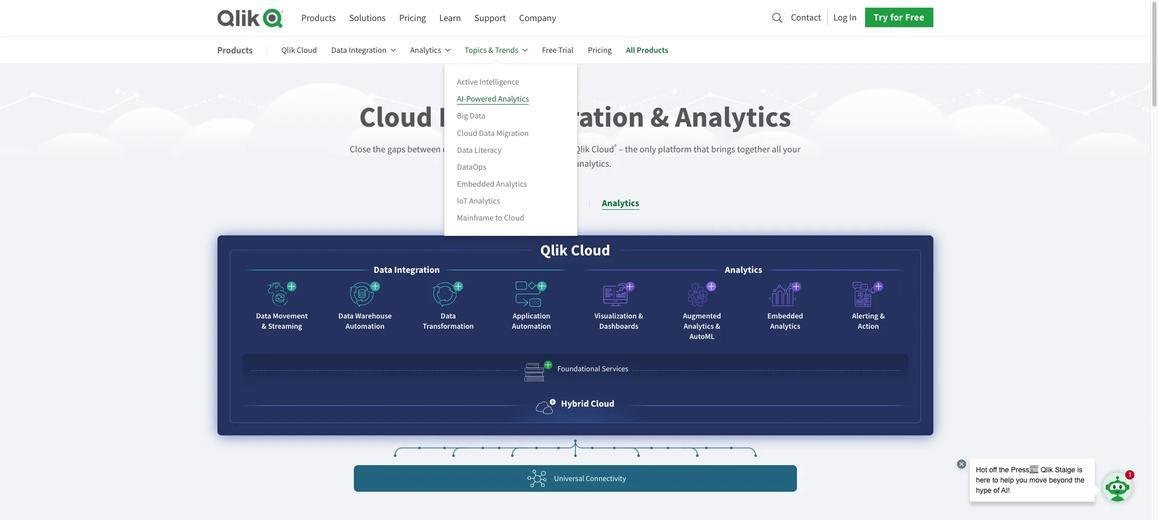 Task type: describe. For each thing, give the bounding box(es) containing it.
hybrid
[[561, 398, 589, 410]]

visualization & dashboards
[[595, 311, 644, 332]]

qlik inside close the gaps between data, insights, and action with the qlik cloud ®
[[575, 144, 590, 156]]

integration up data transformation button
[[394, 264, 440, 276]]

topics & trends menu
[[444, 64, 578, 236]]

support
[[475, 12, 506, 24]]

cloud inside button
[[591, 398, 615, 410]]

ai-powered analytics link
[[457, 93, 529, 105]]

foundational services
[[558, 364, 629, 374]]

gaps
[[388, 144, 406, 156]]

support link
[[475, 9, 506, 28]]

embedded analytics button
[[750, 277, 822, 336]]

insights,
[[464, 144, 497, 156]]

company
[[519, 12, 556, 24]]

1 horizontal spatial analytics link
[[602, 197, 640, 210]]

products link
[[301, 9, 336, 28]]

augmented analytics & automl button
[[667, 277, 738, 346]]

embedded inside topics & trends menu
[[457, 179, 495, 189]]

integration inside products menu bar
[[349, 45, 387, 55]]

data transformation
[[423, 311, 474, 332]]

big data link
[[457, 110, 486, 122]]

– the only platform that brings together all your data and analytics.
[[539, 144, 801, 170]]

dataops
[[457, 162, 487, 172]]

topics & trends
[[465, 45, 519, 55]]

& up only at top right
[[651, 98, 670, 137]]

alerting & action button
[[833, 277, 905, 336]]

contact
[[791, 12, 822, 23]]

all
[[626, 45, 635, 55]]

data warehouse automation
[[339, 311, 392, 332]]

mainframe to cloud link
[[457, 212, 525, 224]]

log
[[834, 12, 848, 23]]

analytics inside augmented analytics & automl
[[684, 321, 714, 332]]

visualization
[[595, 311, 637, 321]]

qlik inside products menu bar
[[282, 45, 295, 55]]

0 horizontal spatial analytics link
[[410, 38, 451, 63]]

cloud data migration link
[[457, 127, 529, 139]]

log in
[[834, 12, 857, 23]]

try
[[874, 11, 889, 24]]

close the gaps between data, insights, and action with the qlik cloud ®
[[350, 143, 617, 156]]

active intelligence
[[457, 77, 519, 87]]

movement
[[273, 311, 308, 321]]

free trial link
[[542, 38, 574, 63]]

active
[[457, 77, 478, 87]]

connectivity
[[586, 474, 626, 484]]

only
[[640, 144, 657, 156]]

1 horizontal spatial data integration link
[[511, 197, 578, 210]]

1 horizontal spatial qlik
[[540, 240, 568, 261]]

embedded inside button
[[768, 311, 804, 321]]

pricing inside menu bar
[[399, 12, 426, 24]]

data
[[539, 158, 556, 170]]

data integration inside products menu bar
[[331, 45, 387, 55]]

pricing inside products menu bar
[[588, 45, 612, 55]]

trends
[[495, 45, 519, 55]]

data inside data warehouse automation
[[339, 311, 354, 321]]

data,
[[443, 144, 462, 156]]

automation inside data warehouse automation
[[346, 321, 385, 332]]

free trial
[[542, 45, 574, 55]]

data warehouse automation button
[[329, 277, 401, 336]]

ai-powered analytics
[[457, 94, 529, 104]]

qlik cloud link
[[282, 38, 317, 63]]

try for free link
[[865, 8, 934, 27]]

transformation
[[423, 321, 474, 332]]

hybrid cloud
[[561, 398, 615, 410]]

go to the home page. image
[[217, 8, 283, 28]]

®
[[615, 143, 617, 151]]

action
[[515, 144, 539, 156]]

that
[[694, 144, 710, 156]]

trial
[[559, 45, 574, 55]]

universal
[[554, 474, 584, 484]]

alerting
[[853, 311, 879, 321]]

analytics.
[[575, 158, 612, 170]]

big
[[457, 111, 468, 121]]

company link
[[519, 9, 556, 28]]

visualization & dashboards button
[[583, 277, 655, 336]]

data movement & streaming button
[[246, 277, 318, 336]]

data transformation button
[[413, 277, 484, 336]]

iot analytics
[[457, 196, 500, 206]]

free inside 'link'
[[906, 11, 925, 24]]

migration
[[497, 128, 529, 138]]

data literacy link
[[457, 144, 502, 156]]

qlik cloud inside products menu bar
[[282, 45, 317, 55]]

cloud data migration
[[457, 128, 529, 138]]

topics
[[465, 45, 487, 55]]

application automation
[[512, 311, 551, 332]]

solutions link
[[349, 9, 386, 28]]

data inside "data transformation"
[[441, 311, 456, 321]]

embedded analytics inside embedded analytics button
[[768, 311, 804, 332]]



Task type: vqa. For each thing, say whether or not it's contained in the screenshot.
GAPS
yes



Task type: locate. For each thing, give the bounding box(es) containing it.
& inside data movement & streaming
[[262, 321, 267, 332]]

1 vertical spatial embedded
[[768, 311, 804, 321]]

to
[[496, 213, 503, 223]]

1 automation from the left
[[346, 321, 385, 332]]

big data
[[457, 111, 486, 121]]

0 vertical spatial analytics link
[[410, 38, 451, 63]]

0 horizontal spatial pricing link
[[399, 9, 426, 28]]

1 vertical spatial analytics link
[[602, 197, 640, 210]]

2 horizontal spatial qlik
[[575, 144, 590, 156]]

topics & trends link
[[465, 38, 528, 63]]

try for free
[[874, 11, 925, 24]]

1 horizontal spatial pricing
[[588, 45, 612, 55]]

0 horizontal spatial free
[[542, 45, 557, 55]]

0 vertical spatial qlik
[[282, 45, 295, 55]]

menu bar
[[301, 9, 556, 28]]

0 horizontal spatial qlik
[[282, 45, 295, 55]]

automation inside button
[[512, 321, 551, 332]]

1 vertical spatial qlik
[[575, 144, 590, 156]]

0 vertical spatial embedded analytics
[[457, 179, 527, 189]]

application automation button
[[496, 277, 568, 336]]

integration
[[349, 45, 387, 55], [503, 98, 645, 137], [532, 197, 578, 209], [394, 264, 440, 276]]

pricing left the learn link at the top left of the page
[[399, 12, 426, 24]]

mainframe to cloud
[[457, 213, 525, 223]]

0 vertical spatial and
[[498, 144, 513, 156]]

data integration
[[331, 45, 387, 55], [511, 197, 578, 209], [374, 264, 440, 276]]

products right all at the right top
[[637, 45, 669, 55]]

contact link
[[791, 9, 822, 26]]

1 horizontal spatial automation
[[512, 321, 551, 332]]

the inside the – the only platform that brings together all your data and analytics.
[[625, 144, 638, 156]]

integration down solutions link
[[349, 45, 387, 55]]

0 vertical spatial data integration link
[[331, 38, 396, 63]]

products inside qlik main element
[[301, 12, 336, 24]]

–
[[619, 144, 623, 156]]

all products
[[626, 45, 669, 55]]

1 vertical spatial and
[[558, 158, 573, 170]]

in
[[850, 12, 857, 23]]

menu bar containing products
[[301, 9, 556, 28]]

free left trial
[[542, 45, 557, 55]]

1 vertical spatial data integration link
[[511, 197, 578, 210]]

data integration link down solutions link
[[331, 38, 396, 63]]

streaming
[[268, 321, 302, 332]]

automl
[[690, 332, 715, 342]]

& inside products menu bar
[[489, 45, 494, 55]]

and down migration
[[498, 144, 513, 156]]

0 horizontal spatial embedded analytics
[[457, 179, 527, 189]]

1 horizontal spatial the
[[560, 144, 573, 156]]

warehouse
[[355, 311, 392, 321]]

services
[[602, 364, 629, 374]]

alerting & action
[[853, 311, 885, 332]]

iot
[[457, 196, 468, 206]]

pricing link left the learn link at the top left of the page
[[399, 9, 426, 28]]

the left gaps
[[373, 144, 386, 156]]

data movement & streaming
[[256, 311, 308, 332]]

0 horizontal spatial qlik cloud
[[282, 45, 317, 55]]

products down go to the home page. image
[[217, 44, 253, 56]]

free right for
[[906, 11, 925, 24]]

analytics link down analytics.
[[602, 197, 640, 210]]

products
[[301, 12, 336, 24], [217, 44, 253, 56], [637, 45, 669, 55]]

1 vertical spatial free
[[542, 45, 557, 55]]

products menu bar
[[217, 38, 683, 236]]

log in link
[[834, 9, 857, 26]]

1 the from the left
[[373, 144, 386, 156]]

0 vertical spatial free
[[906, 11, 925, 24]]

0 horizontal spatial embedded
[[457, 179, 495, 189]]

2 the from the left
[[560, 144, 573, 156]]

0 horizontal spatial automation
[[346, 321, 385, 332]]

1 vertical spatial qlik cloud
[[540, 240, 611, 261]]

0 horizontal spatial data integration link
[[331, 38, 396, 63]]

between
[[408, 144, 441, 156]]

universal connectivity
[[554, 474, 626, 484]]

and right data
[[558, 158, 573, 170]]

products for products menu bar
[[217, 44, 253, 56]]

& inside augmented analytics & automl
[[716, 321, 721, 332]]

the for close the gaps between data, insights, and action with the qlik cloud ®
[[373, 144, 386, 156]]

& right topics
[[489, 45, 494, 55]]

for
[[891, 11, 904, 24]]

powered
[[466, 94, 497, 104]]

integration down data
[[532, 197, 578, 209]]

intelligence
[[480, 77, 519, 87]]

with
[[541, 144, 558, 156]]

1 horizontal spatial pricing link
[[588, 38, 612, 63]]

close
[[350, 144, 371, 156]]

1 horizontal spatial qlik cloud
[[540, 240, 611, 261]]

1 vertical spatial embedded analytics
[[768, 311, 804, 332]]

2 horizontal spatial the
[[625, 144, 638, 156]]

cloud inside close the gaps between data, insights, and action with the qlik cloud ®
[[592, 144, 615, 156]]

2 horizontal spatial products
[[637, 45, 669, 55]]

cloud data integration & analytics
[[359, 98, 792, 137]]

0 vertical spatial qlik cloud
[[282, 45, 317, 55]]

& inside visualization & dashboards
[[639, 311, 644, 321]]

1 horizontal spatial products
[[301, 12, 336, 24]]

automation
[[346, 321, 385, 332], [512, 321, 551, 332]]

0 vertical spatial data integration
[[331, 45, 387, 55]]

1 vertical spatial pricing link
[[588, 38, 612, 63]]

qlik cloud
[[282, 45, 317, 55], [540, 240, 611, 261]]

& right visualization
[[639, 311, 644, 321]]

analytics link down learn
[[410, 38, 451, 63]]

3 the from the left
[[625, 144, 638, 156]]

the right –
[[625, 144, 638, 156]]

2 automation from the left
[[512, 321, 551, 332]]

pricing
[[399, 12, 426, 24], [588, 45, 612, 55]]

brings
[[711, 144, 736, 156]]

foundational
[[558, 364, 601, 374]]

0 horizontal spatial and
[[498, 144, 513, 156]]

free inside products menu bar
[[542, 45, 557, 55]]

the right with
[[560, 144, 573, 156]]

1 vertical spatial data integration
[[511, 197, 578, 209]]

platform
[[658, 144, 692, 156]]

together
[[737, 144, 770, 156]]

0 vertical spatial embedded
[[457, 179, 495, 189]]

the for – the only platform that brings together all your data and analytics.
[[625, 144, 638, 156]]

free
[[906, 11, 925, 24], [542, 45, 557, 55]]

data integration link down data
[[511, 197, 578, 210]]

0 vertical spatial pricing link
[[399, 9, 426, 28]]

iot analytics link
[[457, 195, 500, 207]]

pricing left all at the right top
[[588, 45, 612, 55]]

your
[[783, 144, 801, 156]]

embedded analytics
[[457, 179, 527, 189], [768, 311, 804, 332]]

1 vertical spatial pricing
[[588, 45, 612, 55]]

action
[[858, 321, 880, 332]]

& right alerting
[[880, 311, 885, 321]]

hybrid cloud button
[[536, 397, 615, 415]]

learn link
[[440, 9, 461, 28]]

integration up with
[[503, 98, 645, 137]]

embedded analytics inside topics & trends menu
[[457, 179, 527, 189]]

& right "automl"
[[716, 321, 721, 332]]

and inside close the gaps between data, insights, and action with the qlik cloud ®
[[498, 144, 513, 156]]

ai-
[[457, 94, 466, 104]]

menu bar inside qlik main element
[[301, 9, 556, 28]]

& inside alerting & action
[[880, 311, 885, 321]]

0 horizontal spatial products
[[217, 44, 253, 56]]

qlik main element
[[301, 8, 934, 28]]

data integration link
[[331, 38, 396, 63], [511, 197, 578, 210]]

1 horizontal spatial embedded analytics
[[768, 311, 804, 332]]

1 horizontal spatial embedded
[[768, 311, 804, 321]]

& left streaming
[[262, 321, 267, 332]]

2 vertical spatial data integration
[[374, 264, 440, 276]]

0 horizontal spatial the
[[373, 144, 386, 156]]

products for products 'link'
[[301, 12, 336, 24]]

data literacy
[[457, 145, 502, 155]]

data inside data movement & streaming
[[256, 311, 271, 321]]

pricing link left all at the right top
[[588, 38, 612, 63]]

solutions
[[349, 12, 386, 24]]

literacy
[[475, 145, 502, 155]]

and
[[498, 144, 513, 156], [558, 158, 573, 170]]

and inside the – the only platform that brings together all your data and analytics.
[[558, 158, 573, 170]]

learn
[[440, 12, 461, 24]]

dataops link
[[457, 161, 487, 173]]

2 vertical spatial qlik
[[540, 240, 568, 261]]

qlik
[[282, 45, 295, 55], [575, 144, 590, 156], [540, 240, 568, 261]]

0 vertical spatial pricing
[[399, 12, 426, 24]]

products up qlik cloud link
[[301, 12, 336, 24]]

analytics
[[410, 45, 441, 55], [498, 94, 529, 104], [675, 98, 792, 137], [496, 179, 527, 189], [469, 196, 500, 206], [602, 197, 640, 209], [725, 264, 763, 276], [684, 321, 714, 332], [771, 321, 801, 332]]

1 horizontal spatial and
[[558, 158, 573, 170]]

1 horizontal spatial free
[[906, 11, 925, 24]]

application
[[513, 311, 551, 321]]

augmented analytics & automl
[[683, 311, 721, 342]]

data
[[331, 45, 347, 55], [439, 98, 497, 137], [470, 111, 486, 121], [479, 128, 495, 138], [457, 145, 473, 155], [511, 197, 530, 209], [374, 264, 393, 276], [256, 311, 271, 321], [339, 311, 354, 321], [441, 311, 456, 321]]

foundational services button
[[242, 354, 909, 388]]

dashboards
[[600, 321, 639, 332]]

mainframe
[[457, 213, 494, 223]]

0 horizontal spatial pricing
[[399, 12, 426, 24]]

embedded
[[457, 179, 495, 189], [768, 311, 804, 321]]

&
[[489, 45, 494, 55], [651, 98, 670, 137], [639, 311, 644, 321], [880, 311, 885, 321], [262, 321, 267, 332], [716, 321, 721, 332]]

all products link
[[626, 38, 669, 63]]



